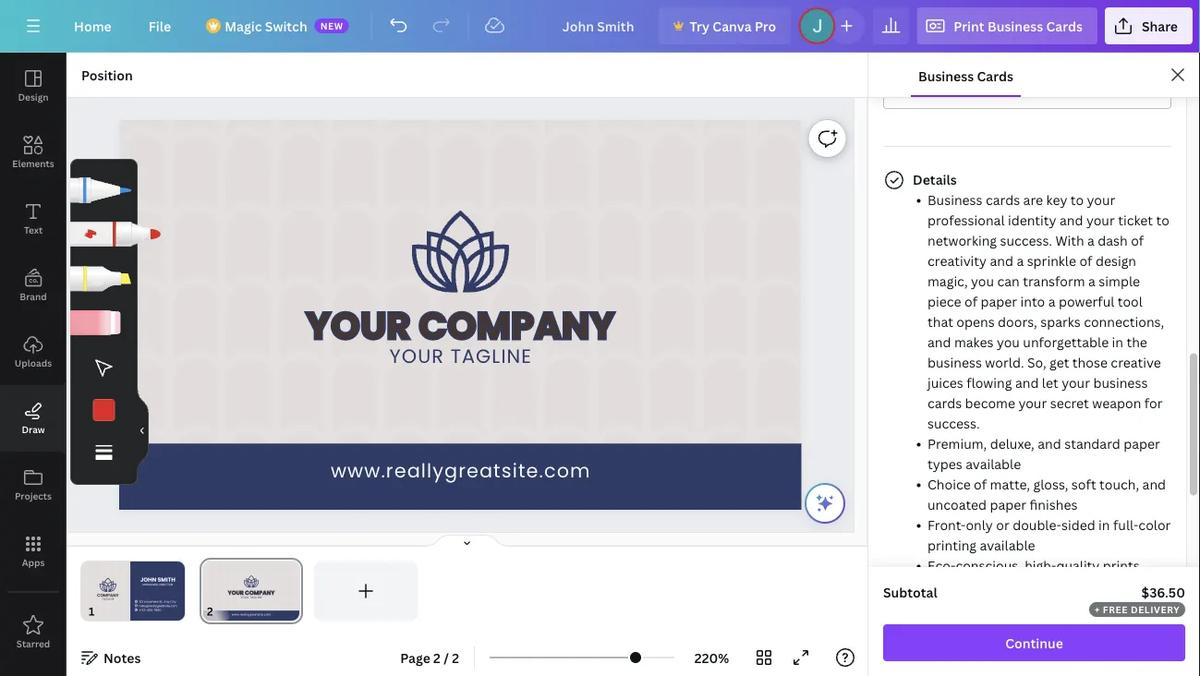 Task type: describe. For each thing, give the bounding box(es) containing it.
design button
[[0, 53, 67, 119]]

file button
[[134, 7, 186, 44]]

eco-
[[928, 557, 956, 574]]

tool
[[1118, 292, 1143, 310]]

uploads button
[[0, 319, 67, 385]]

continue button
[[883, 625, 1186, 662]]

/
[[444, 649, 449, 667]]

uncoated
[[928, 496, 987, 513]]

those
[[1073, 353, 1108, 371]]

0 vertical spatial success.
[[1000, 231, 1053, 249]]

weapon
[[1093, 394, 1142, 412]]

print business cards button
[[917, 7, 1098, 44]]

main menu bar
[[0, 0, 1200, 53]]

text
[[24, 224, 43, 236]]

of left matte, on the right
[[974, 475, 987, 493]]

new
[[320, 19, 344, 32]]

a up 'powerful'
[[1089, 272, 1096, 290]]

flowing
[[967, 374, 1012, 391]]

print business cards
[[954, 17, 1083, 35]]

2 2 from the left
[[452, 649, 459, 667]]

0 horizontal spatial to
[[1071, 191, 1084, 208]]

1 horizontal spatial business
[[1094, 374, 1148, 391]]

sided
[[1062, 516, 1096, 534]]

tagline
[[450, 343, 532, 369]]

opens
[[957, 313, 995, 330]]

professional
[[928, 211, 1005, 229]]

220%
[[695, 649, 729, 667]]

business for 50
[[915, 82, 970, 99]]

of up the opens
[[965, 292, 978, 310]]

for
[[1145, 394, 1163, 412]]

starred
[[16, 638, 50, 650]]

business for details
[[928, 191, 983, 208]]

matte,
[[990, 475, 1030, 493]]

secret
[[1050, 394, 1089, 412]]

projects
[[15, 490, 52, 502]]

hide pages image
[[423, 534, 511, 549]]

try canva pro button
[[658, 7, 791, 44]]

front-
[[928, 516, 966, 534]]

1 horizontal spatial you
[[997, 333, 1020, 351]]

soft
[[1072, 475, 1097, 493]]

your tagline
[[389, 343, 532, 369]]

deluxe,
[[990, 435, 1035, 452]]

and right deluxe,
[[1038, 435, 1062, 452]]

0 vertical spatial in
[[1112, 333, 1124, 351]]

dash
[[1098, 231, 1128, 249]]

continue
[[1006, 634, 1063, 652]]

and down so,
[[1015, 374, 1039, 391]]

+ free delivery
[[1095, 603, 1180, 616]]

list containing business cards are key to your professional identity and your ticket to networking success. with a dash of creativity and a sprinkle of design magic, you can transform a simple piece of paper into a powerful tool that opens doors, sparks connections, and makes you unforgettable in the business world. so, get those creative juices flowing and let your business cards become your secret weapon for success.
[[913, 189, 1172, 616]]

print
[[954, 17, 985, 35]]

cards for 50 business cards
[[974, 82, 1010, 99]]

home
[[74, 17, 112, 35]]

quality
[[1057, 557, 1100, 574]]

notes button
[[74, 643, 148, 673]]

of down the ticket
[[1131, 231, 1144, 249]]

ticket
[[1118, 211, 1153, 229]]

magic,
[[928, 272, 968, 290]]

starred button
[[0, 600, 67, 666]]

standard
[[1065, 435, 1121, 452]]

networking
[[928, 231, 997, 249]]

delivery
[[1131, 603, 1180, 616]]

details
[[913, 170, 957, 188]]

home link
[[59, 7, 126, 44]]

draw
[[22, 423, 45, 436]]

key
[[1047, 191, 1068, 208]]

1 vertical spatial cards
[[928, 394, 962, 412]]

only
[[966, 516, 993, 534]]

touch,
[[1100, 475, 1140, 493]]

try
[[690, 17, 710, 35]]

+
[[1095, 603, 1100, 616]]

apps button
[[0, 518, 67, 585]]

are
[[1024, 191, 1043, 208]]

conscious,
[[956, 557, 1022, 574]]

or
[[996, 516, 1010, 534]]

free
[[1103, 603, 1128, 616]]

file
[[149, 17, 171, 35]]

types
[[928, 455, 963, 473]]

switch
[[265, 17, 307, 35]]

1 vertical spatial paper
[[1124, 435, 1161, 452]]

into
[[1021, 292, 1045, 310]]

uploads
[[15, 357, 52, 369]]

position button
[[74, 60, 140, 90]]

premium,
[[928, 435, 987, 452]]

cards inside business cards button
[[977, 67, 1014, 85]]

get
[[1050, 353, 1070, 371]]

prints
[[1103, 557, 1140, 574]]

color
[[1139, 516, 1171, 534]]

and up with
[[1060, 211, 1083, 229]]



Task type: locate. For each thing, give the bounding box(es) containing it.
try canva pro
[[690, 17, 777, 35]]

share
[[1142, 17, 1178, 35]]

and right touch,
[[1143, 475, 1166, 493]]

your
[[306, 299, 411, 352], [306, 299, 411, 352], [389, 343, 444, 369]]

1 vertical spatial to
[[1157, 211, 1170, 229]]

paper down matte, on the right
[[990, 496, 1027, 513]]

$36.50 inside button
[[1094, 82, 1138, 99]]

220% button
[[682, 643, 742, 673]]

world.
[[985, 353, 1024, 371]]

position
[[81, 66, 133, 84]]

$36.50 up delivery
[[1142, 584, 1186, 601]]

1 horizontal spatial 2
[[452, 649, 459, 667]]

elements button
[[0, 119, 67, 186]]

cards
[[986, 191, 1020, 208], [928, 394, 962, 412]]

available up matte, on the right
[[966, 455, 1021, 473]]

2 vertical spatial paper
[[990, 496, 1027, 513]]

0 horizontal spatial in
[[1099, 516, 1110, 534]]

page 2 image
[[200, 562, 303, 621]]

1 horizontal spatial $36.50
[[1142, 584, 1186, 601]]

makes
[[955, 333, 994, 351]]

text button
[[0, 186, 67, 252]]

1 horizontal spatial cards
[[986, 191, 1020, 208]]

cards inside print business cards dropdown button
[[1047, 17, 1083, 35]]

you
[[971, 272, 994, 290], [997, 333, 1020, 351]]

draw button
[[0, 385, 67, 452]]

0 vertical spatial you
[[971, 272, 994, 290]]

paper down can
[[981, 292, 1018, 310]]

creativity
[[928, 252, 987, 269]]

transform
[[1023, 272, 1085, 290]]

Page title text field
[[221, 603, 228, 621]]

full-
[[1114, 516, 1139, 534]]

cards
[[1047, 17, 1083, 35], [977, 67, 1014, 85], [974, 82, 1010, 99]]

your
[[1087, 191, 1116, 208], [1087, 211, 1115, 229], [1062, 374, 1090, 391], [1019, 394, 1047, 412]]

a up can
[[1017, 252, 1024, 269]]

50
[[895, 82, 912, 99]]

1 horizontal spatial in
[[1112, 333, 1124, 351]]

and down the that at top
[[928, 333, 951, 351]]

a right into
[[1049, 292, 1056, 310]]

page 2 / 2
[[400, 649, 459, 667]]

Design title text field
[[548, 7, 651, 44]]

your company
[[306, 299, 615, 352], [306, 299, 615, 352]]

page 2 / 2 button
[[393, 643, 467, 673]]

high-
[[1025, 557, 1057, 574]]

simple
[[1099, 272, 1140, 290]]

pro
[[755, 17, 777, 35]]

you up the world.
[[997, 333, 1020, 351]]

business for print
[[988, 17, 1043, 35]]

apps
[[22, 556, 45, 569]]

cards left are at the top
[[986, 191, 1020, 208]]

available down or
[[980, 536, 1036, 554]]

None button
[[883, 72, 1172, 109]]

0 vertical spatial to
[[1071, 191, 1084, 208]]

that
[[928, 313, 954, 330]]

sparks
[[1041, 313, 1081, 330]]

identity
[[1008, 211, 1057, 229]]

hide image
[[137, 387, 149, 475]]

creative
[[1111, 353, 1161, 371]]

in left the
[[1112, 333, 1124, 351]]

double-
[[1013, 516, 1062, 534]]

with
[[1056, 231, 1084, 249]]

business cards
[[919, 67, 1014, 85]]

brand button
[[0, 252, 67, 319]]

business inside button
[[919, 67, 974, 85]]

cards down juices
[[928, 394, 962, 412]]

50 business cards
[[895, 82, 1010, 99]]

1 vertical spatial success.
[[928, 414, 980, 432]]

a
[[1088, 231, 1095, 249], [1017, 252, 1024, 269], [1089, 272, 1096, 290], [1049, 292, 1056, 310]]

business up juices
[[928, 353, 982, 371]]

of down with
[[1080, 252, 1093, 269]]

notes
[[103, 649, 141, 667]]

powerful
[[1059, 292, 1115, 310]]

none button containing 50 business cards
[[883, 72, 1172, 109]]

0 horizontal spatial $36.50
[[1094, 82, 1138, 99]]

design
[[1096, 252, 1137, 269]]

choice
[[928, 475, 971, 493]]

success. down identity
[[1000, 231, 1053, 249]]

sprinkle
[[1027, 252, 1077, 269]]

paper down for
[[1124, 435, 1161, 452]]

cards for print business cards
[[1047, 17, 1083, 35]]

0 vertical spatial available
[[966, 455, 1021, 473]]

elements
[[12, 157, 54, 170]]

magic switch
[[225, 17, 307, 35]]

the
[[1127, 333, 1148, 351]]

1 vertical spatial business
[[1094, 374, 1148, 391]]

success. up premium,
[[928, 414, 980, 432]]

1 2 from the left
[[434, 649, 441, 667]]

page
[[400, 649, 430, 667]]

brand
[[20, 290, 47, 303]]

can
[[998, 272, 1020, 290]]

0 horizontal spatial 2
[[434, 649, 441, 667]]

a right with
[[1088, 231, 1095, 249]]

you left can
[[971, 272, 994, 290]]

canva assistant image
[[814, 493, 836, 515]]

gloss,
[[1034, 475, 1069, 493]]

finishes
[[1030, 496, 1078, 513]]

of
[[1131, 231, 1144, 249], [1080, 252, 1093, 269], [965, 292, 978, 310], [974, 475, 987, 493]]

www.reallygreatsite.com
[[331, 457, 591, 484]]

1 vertical spatial you
[[997, 333, 1020, 351]]

list
[[913, 189, 1172, 616]]

to
[[1071, 191, 1084, 208], [1157, 211, 1170, 229]]

become
[[965, 394, 1016, 412]]

to right the ticket
[[1157, 211, 1170, 229]]

0 horizontal spatial success.
[[928, 414, 980, 432]]

0 vertical spatial paper
[[981, 292, 1018, 310]]

business inside details business cards are key to your professional identity and your ticket to networking success. with a dash of creativity and a sprinkle of design magic, you can transform a simple piece of paper into a powerful tool that opens doors, sparks connections, and makes you unforgettable in the business world. so, get those creative juices flowing and let your business cards become your secret weapon for success. premium, deluxe, and standard paper types available choice of matte, gloss, soft touch, and uncoated paper finishes front-only or double-sided in full-color printing available eco-conscious, high-quality prints
[[928, 191, 983, 208]]

0 vertical spatial business
[[928, 353, 982, 371]]

2
[[434, 649, 441, 667], [452, 649, 459, 667]]

and up can
[[990, 252, 1014, 269]]

1 horizontal spatial success.
[[1000, 231, 1053, 249]]

$36.50 for 50 business cards
[[1094, 82, 1138, 99]]

2 left /
[[434, 649, 441, 667]]

0 horizontal spatial business
[[928, 353, 982, 371]]

$36.50 down share dropdown button
[[1094, 82, 1138, 99]]

1 vertical spatial available
[[980, 536, 1036, 554]]

0 vertical spatial cards
[[986, 191, 1020, 208]]

$36.50
[[1094, 82, 1138, 99], [1142, 584, 1186, 601]]

#e7191f image
[[93, 399, 115, 421], [93, 399, 115, 421]]

side panel tab list
[[0, 53, 67, 666]]

2 right /
[[452, 649, 459, 667]]

unforgettable
[[1023, 333, 1109, 351]]

$36.50 for subtotal
[[1142, 584, 1186, 601]]

in
[[1112, 333, 1124, 351], [1099, 516, 1110, 534]]

0 horizontal spatial cards
[[928, 394, 962, 412]]

business up the weapon
[[1094, 374, 1148, 391]]

1 horizontal spatial to
[[1157, 211, 1170, 229]]

1 vertical spatial $36.50
[[1142, 584, 1186, 601]]

available
[[966, 455, 1021, 473], [980, 536, 1036, 554]]

1 vertical spatial in
[[1099, 516, 1110, 534]]

to right key
[[1071, 191, 1084, 208]]

juices
[[928, 374, 964, 391]]

business inside dropdown button
[[988, 17, 1043, 35]]

paper
[[981, 292, 1018, 310], [1124, 435, 1161, 452], [990, 496, 1027, 513]]

connections,
[[1084, 313, 1164, 330]]

in left full-
[[1099, 516, 1110, 534]]

subtotal
[[883, 584, 938, 601]]

projects button
[[0, 452, 67, 518]]

doors,
[[998, 313, 1038, 330]]

0 vertical spatial $36.50
[[1094, 82, 1138, 99]]

details business cards are key to your professional identity and your ticket to networking success. with a dash of creativity and a sprinkle of design magic, you can transform a simple piece of paper into a powerful tool that opens doors, sparks connections, and makes you unforgettable in the business world. so, get those creative juices flowing and let your business cards become your secret weapon for success. premium, deluxe, and standard paper types available choice of matte, gloss, soft touch, and uncoated paper finishes front-only or double-sided in full-color printing available eco-conscious, high-quality prints
[[913, 170, 1171, 574]]

0 horizontal spatial you
[[971, 272, 994, 290]]

let
[[1042, 374, 1059, 391]]

design
[[18, 91, 49, 103]]

share button
[[1105, 7, 1193, 44]]



Task type: vqa. For each thing, say whether or not it's contained in the screenshot.
Share dropdown button
yes



